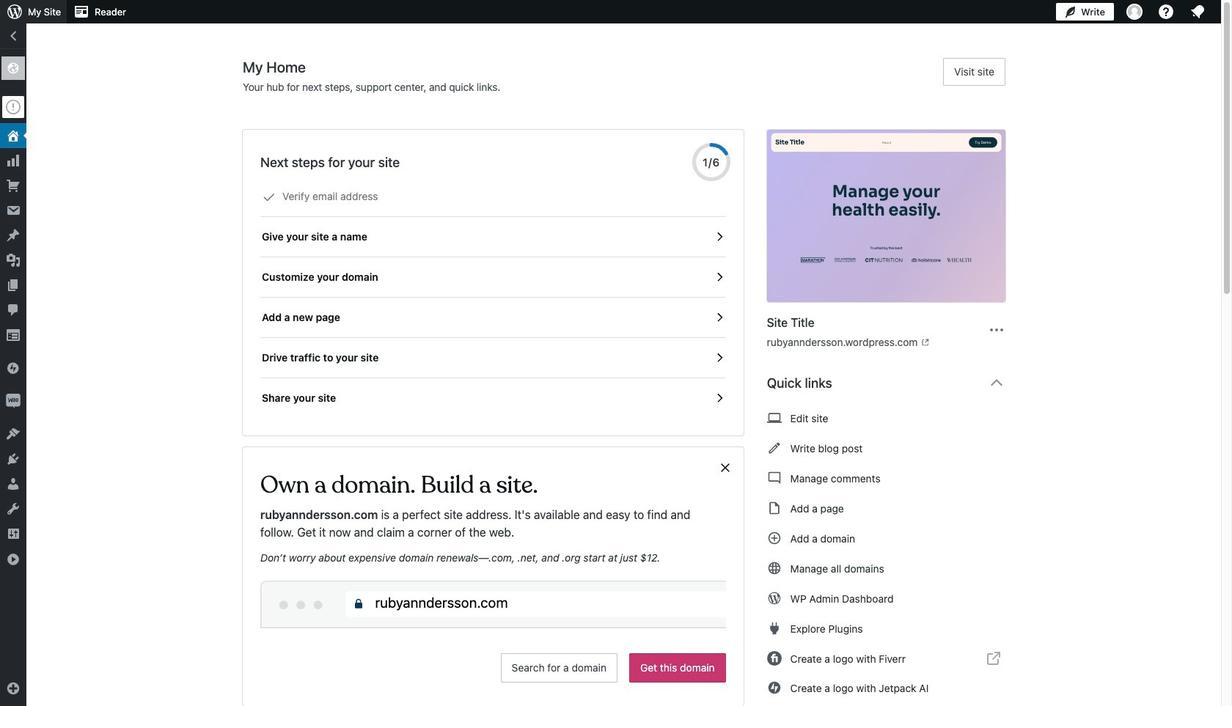 Task type: describe. For each thing, give the bounding box(es) containing it.
insert_drive_file image
[[767, 500, 782, 517]]

dismiss domain name promotion image
[[719, 459, 732, 477]]

3 task enabled image from the top
[[713, 311, 726, 324]]

launchpad checklist element
[[260, 177, 726, 418]]

2 task enabled image from the top
[[713, 271, 726, 284]]

my profile image
[[1127, 4, 1143, 20]]

edit image
[[767, 439, 782, 457]]

mode_comment image
[[767, 469, 782, 487]]

more options for site site title image
[[988, 321, 1006, 339]]



Task type: locate. For each thing, give the bounding box(es) containing it.
task enabled image
[[713, 351, 726, 365]]

laptop image
[[767, 409, 782, 427]]

0 vertical spatial img image
[[6, 361, 21, 376]]

manage your notifications image
[[1189, 3, 1207, 21]]

progress bar
[[692, 143, 730, 181]]

1 task enabled image from the top
[[713, 230, 726, 244]]

help image
[[1158, 3, 1175, 21]]

2 img image from the top
[[6, 394, 21, 409]]

4 task enabled image from the top
[[713, 392, 726, 405]]

main content
[[243, 58, 1017, 706]]

img image
[[6, 361, 21, 376], [6, 394, 21, 409]]

1 img image from the top
[[6, 361, 21, 376]]

1 vertical spatial img image
[[6, 394, 21, 409]]

task enabled image
[[713, 230, 726, 244], [713, 271, 726, 284], [713, 311, 726, 324], [713, 392, 726, 405]]



Task type: vqa. For each thing, say whether or not it's contained in the screenshot.
insert_drive_file 'Image'
yes



